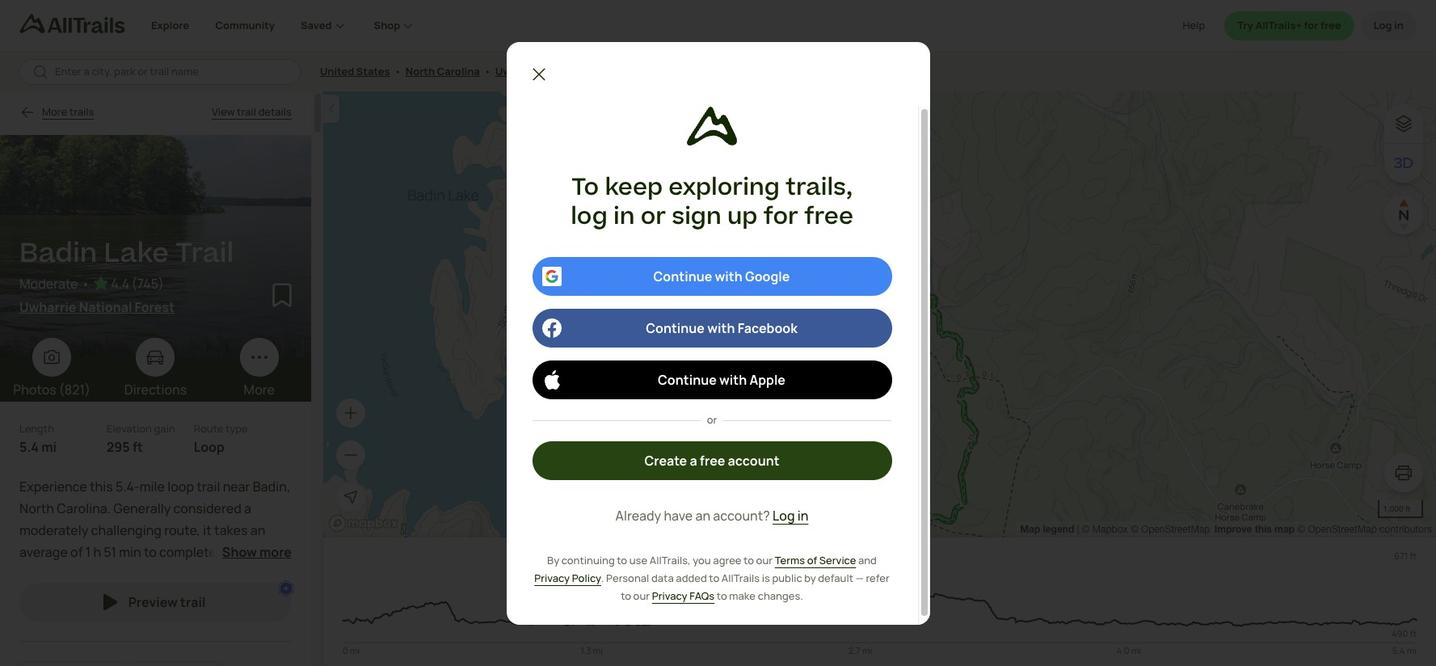 Task type: locate. For each thing, give the bounding box(es) containing it.
badin lake trail
[[19, 235, 234, 274]]

privacy faqs link
[[652, 589, 715, 604]]

1 vertical spatial with
[[708, 320, 735, 337]]

uwharrie down moderate
[[19, 298, 76, 316]]

0 horizontal spatial national
[[79, 298, 132, 316]]

refer
[[866, 571, 890, 585]]

continue with facebook button
[[532, 309, 892, 348]]

lake
[[104, 235, 169, 274]]

continue inside continue with apple button
[[658, 371, 717, 389]]

(
[[131, 275, 137, 293]]

or down continue with apple button
[[707, 413, 718, 427]]

for right alltrails+ at the right top of the page
[[1305, 18, 1319, 33]]

0 vertical spatial more
[[42, 105, 67, 119]]

0 vertical spatial uwharrie national forest link
[[496, 64, 622, 79]]

0 horizontal spatial privacy
[[535, 571, 570, 585]]

1 vertical spatial uwharrie
[[19, 298, 76, 316]]

alltrails+
[[1256, 18, 1303, 33]]

trail right preview
[[180, 594, 206, 612]]

trails
[[69, 105, 94, 119]]

with left apple
[[720, 371, 747, 389]]

preview
[[128, 594, 178, 612]]

photos (821)
[[13, 381, 91, 399]]

free
[[1321, 18, 1342, 33], [805, 200, 854, 234], [700, 452, 726, 470]]

trail
[[237, 104, 256, 119], [180, 594, 206, 612]]

0 vertical spatial alltrails image
[[19, 14, 125, 33]]

2 © from the left
[[1131, 524, 1139, 535]]

1 horizontal spatial alltrails image
[[687, 106, 738, 145]]

more left trails
[[42, 105, 67, 119]]

1 horizontal spatial more
[[244, 381, 275, 399]]

uwharrie
[[496, 64, 542, 79], [19, 298, 76, 316]]

1 vertical spatial our
[[634, 589, 650, 603]]

2 horizontal spatial ©
[[1298, 524, 1306, 535]]

1 vertical spatial in
[[614, 200, 635, 234]]

to left use
[[617, 553, 628, 567]]

1 vertical spatial national
[[79, 298, 132, 316]]

0 vertical spatial for
[[1305, 18, 1319, 33]]

© openstreetmap contributors link
[[1298, 524, 1433, 535]]

0 vertical spatial or
[[641, 200, 667, 234]]

privacy down data
[[652, 589, 688, 603]]

explore
[[151, 18, 190, 33]]

1 vertical spatial or
[[707, 413, 718, 427]]

help link
[[1183, 11, 1206, 40]]

2 vertical spatial free
[[700, 452, 726, 470]]

1 horizontal spatial free
[[805, 200, 854, 234]]

type
[[226, 421, 248, 436]]

by continuing to use alltrails, you agree to our terms of service and privacy policy . personal data added to alltrails is public by default — refer to our
[[535, 553, 890, 603]]

continue for continue with google
[[654, 268, 713, 286]]

0 horizontal spatial ©
[[1082, 524, 1090, 535]]

0 vertical spatial log in link
[[1361, 11, 1418, 40]]

enable 3d map image
[[1395, 154, 1414, 173]]

region
[[323, 538, 1437, 666]]

1 horizontal spatial national
[[544, 64, 587, 79]]

view trail details link
[[212, 104, 292, 120]]

or
[[641, 200, 667, 234], [707, 413, 718, 427]]

)
[[159, 275, 164, 293]]

our down personal
[[634, 589, 650, 603]]

our
[[757, 553, 773, 567], [634, 589, 650, 603]]

zoom map out image
[[343, 447, 359, 463]]

create
[[645, 452, 688, 470]]

0 vertical spatial our
[[757, 553, 773, 567]]

1 vertical spatial log
[[773, 507, 795, 525]]

0 vertical spatial trail
[[237, 104, 256, 119]]

0 vertical spatial uwharrie
[[496, 64, 542, 79]]

preview trail
[[128, 594, 206, 612]]

free inside to keep exploring trails, log in or sign up for free
[[805, 200, 854, 234]]

1 horizontal spatial openstreetmap
[[1309, 524, 1378, 535]]

—
[[856, 571, 864, 585]]

our up is
[[757, 553, 773, 567]]

1 horizontal spatial or
[[707, 413, 718, 427]]

legend
[[1044, 523, 1075, 535]]

©
[[1082, 524, 1090, 535], [1131, 524, 1139, 535], [1298, 524, 1306, 535]]

have
[[664, 507, 693, 525]]

• right carolina
[[484, 64, 491, 79]]

with inside button
[[720, 371, 747, 389]]

contributors
[[1380, 524, 1433, 535]]

saved button
[[301, 0, 374, 52]]

•
[[395, 64, 402, 79], [484, 64, 491, 79], [81, 275, 90, 293]]

dialog
[[0, 0, 1437, 666], [507, 42, 930, 631]]

© right |
[[1082, 524, 1090, 535]]

0 horizontal spatial trail
[[180, 594, 206, 612]]

map legend link
[[1021, 523, 1078, 535]]

or inside to keep exploring trails, log in or sign up for free
[[641, 200, 667, 234]]

or left sign
[[641, 200, 667, 234]]

1 horizontal spatial forest
[[589, 64, 622, 79]]

0 vertical spatial free
[[1321, 18, 1342, 33]]

more inside button
[[42, 105, 67, 119]]

continue with apple button
[[532, 361, 892, 400]]

continue down continue with facebook button
[[658, 371, 717, 389]]

0 vertical spatial forest
[[589, 64, 622, 79]]

more trails button
[[19, 104, 94, 120]]

© openstreetmap link
[[1131, 524, 1211, 535]]

with left facebook at the right
[[708, 320, 735, 337]]

in
[[1395, 18, 1405, 33], [614, 200, 635, 234], [798, 507, 809, 525]]

continue with google button
[[532, 257, 892, 296]]

3 © from the left
[[1298, 524, 1306, 535]]

continue with apple
[[658, 371, 786, 389]]

0 vertical spatial privacy
[[535, 571, 570, 585]]

1 vertical spatial more
[[244, 381, 275, 399]]

© right mapbox
[[1131, 524, 1139, 535]]

None search field
[[19, 59, 301, 85]]

0 horizontal spatial log in link
[[773, 506, 809, 525]]

0 horizontal spatial free
[[700, 452, 726, 470]]

account?
[[713, 507, 771, 525]]

more
[[42, 105, 67, 119], [244, 381, 275, 399]]

privacy down by
[[535, 571, 570, 585]]

to right faqs
[[717, 589, 728, 603]]

forest down the )
[[135, 298, 175, 316]]

uwharrie national forest link
[[496, 64, 622, 79], [19, 298, 273, 317]]

1 horizontal spatial in
[[798, 507, 809, 525]]

0 horizontal spatial for
[[764, 200, 799, 234]]

continue down continue with google button
[[646, 320, 705, 337]]

2 vertical spatial in
[[798, 507, 809, 525]]

0 horizontal spatial in
[[614, 200, 635, 234]]

in inside to keep exploring trails, log in or sign up for free
[[614, 200, 635, 234]]

1 vertical spatial log in link
[[773, 506, 809, 525]]

more up type
[[244, 381, 275, 399]]

2 vertical spatial with
[[720, 371, 747, 389]]

forest right the close image
[[589, 64, 622, 79]]

use
[[630, 553, 648, 567]]

photos
[[13, 381, 56, 399]]

with
[[715, 268, 743, 286], [708, 320, 735, 337], [720, 371, 747, 389]]

• up uwharrie national forest
[[81, 275, 90, 293]]

0 horizontal spatial forest
[[135, 298, 175, 316]]

united states • north carolina • uwharrie national forest
[[320, 64, 622, 79]]

0 horizontal spatial more
[[42, 105, 67, 119]]

more
[[260, 544, 292, 561]]

1 horizontal spatial ©
[[1131, 524, 1139, 535]]

© right map
[[1298, 524, 1306, 535]]

for inside to keep exploring trails, log in or sign up for free
[[764, 200, 799, 234]]

1 horizontal spatial for
[[1305, 18, 1319, 33]]

1 vertical spatial free
[[805, 200, 854, 234]]

service
[[820, 553, 857, 567]]

1 horizontal spatial uwharrie
[[496, 64, 542, 79]]

1 vertical spatial for
[[764, 200, 799, 234]]

1 horizontal spatial •
[[395, 64, 402, 79]]

0 vertical spatial in
[[1395, 18, 1405, 33]]

continue up continue with facebook button
[[654, 268, 713, 286]]

openstreetmap left improve on the right of page
[[1142, 524, 1211, 535]]

1 vertical spatial uwharrie national forest link
[[19, 298, 273, 317]]

explore link
[[151, 0, 190, 52]]

0 horizontal spatial log
[[773, 507, 795, 525]]

forest
[[589, 64, 622, 79], [135, 298, 175, 316]]

gain
[[154, 421, 175, 436]]

with for google
[[715, 268, 743, 286]]

log in
[[1374, 18, 1405, 33]]

length
[[19, 421, 54, 436]]

0 vertical spatial log
[[1374, 18, 1393, 33]]

show more
[[222, 544, 292, 561]]

2 vertical spatial continue
[[658, 371, 717, 389]]

• left north in the left of the page
[[395, 64, 402, 79]]

1 vertical spatial trail
[[180, 594, 206, 612]]

trail inside button
[[180, 594, 206, 612]]

0 vertical spatial with
[[715, 268, 743, 286]]

trails,
[[786, 170, 853, 204]]

trail right the view
[[237, 104, 256, 119]]

show
[[222, 544, 257, 561]]

to keep exploring trails, log in or sign up for free
[[571, 170, 854, 234]]

loop
[[194, 438, 225, 456]]

openstreetmap right map
[[1309, 524, 1378, 535]]

privacy faqs to make changes.
[[652, 589, 804, 603]]

0 horizontal spatial or
[[641, 200, 667, 234]]

shop button
[[374, 0, 417, 52]]

preview trail button
[[19, 583, 292, 622]]

add to list image
[[270, 282, 295, 307]]

0 vertical spatial continue
[[654, 268, 713, 286]]

openstreetmap
[[1142, 524, 1211, 535], [1309, 524, 1378, 535]]

0 horizontal spatial openstreetmap
[[1142, 524, 1211, 535]]

1 horizontal spatial log
[[1374, 18, 1393, 33]]

1 horizontal spatial trail
[[237, 104, 256, 119]]

for right up
[[764, 200, 799, 234]]

1 vertical spatial privacy
[[652, 589, 688, 603]]

for
[[1305, 18, 1319, 33], [764, 200, 799, 234]]

1 vertical spatial alltrails image
[[687, 106, 738, 145]]

alltrails image
[[19, 14, 125, 33], [687, 106, 738, 145]]

1 openstreetmap from the left
[[1142, 524, 1211, 535]]

list
[[1021, 522, 1433, 538]]

with left google
[[715, 268, 743, 286]]

more for more
[[244, 381, 275, 399]]

mapbox
[[1093, 524, 1129, 535]]

uwharrie right carolina
[[496, 64, 542, 79]]

continue inside continue with google button
[[654, 268, 713, 286]]

route
[[194, 421, 224, 436]]

0 horizontal spatial uwharrie
[[19, 298, 76, 316]]

log inside dialog
[[773, 507, 795, 525]]

log in link
[[1361, 11, 1418, 40], [773, 506, 809, 525]]

(821)
[[59, 381, 91, 399]]

1 vertical spatial continue
[[646, 320, 705, 337]]

privacy policy link
[[535, 571, 602, 587]]

alltrails
[[722, 571, 760, 585]]

0 horizontal spatial •
[[81, 275, 90, 293]]

continue for continue with apple
[[658, 371, 717, 389]]

google
[[746, 268, 790, 286]]

in for to keep exploring trails, log in or sign up for free
[[614, 200, 635, 234]]

continue inside continue with facebook button
[[646, 320, 705, 337]]

account
[[728, 452, 780, 470]]

privacy
[[535, 571, 570, 585], [652, 589, 688, 603]]

saved
[[301, 18, 332, 33]]

1 © from the left
[[1082, 524, 1090, 535]]



Task type: describe. For each thing, give the bounding box(es) containing it.
create a free account
[[645, 452, 780, 470]]

details
[[258, 104, 292, 119]]

an
[[696, 507, 711, 525]]

trail for preview
[[180, 594, 206, 612]]

already
[[616, 507, 662, 525]]

0 horizontal spatial alltrails image
[[19, 14, 125, 33]]

carolina
[[437, 64, 480, 79]]

|
[[1078, 524, 1080, 535]]

1 horizontal spatial our
[[757, 553, 773, 567]]

length 5.4 mi
[[19, 421, 57, 456]]

try
[[1238, 18, 1254, 33]]

improve
[[1215, 523, 1253, 535]]

2 horizontal spatial free
[[1321, 18, 1342, 33]]

help
[[1183, 18, 1206, 33]]

to up faqs
[[709, 571, 720, 585]]

to up alltrails
[[744, 553, 754, 567]]

0 horizontal spatial our
[[634, 589, 650, 603]]

in for already have an account? log in
[[798, 507, 809, 525]]

more link
[[208, 338, 311, 399]]

keep
[[605, 170, 663, 204]]

states
[[356, 64, 390, 79]]

1 vertical spatial forest
[[135, 298, 175, 316]]

sign
[[672, 200, 722, 234]]

default
[[819, 571, 854, 585]]

community
[[215, 18, 275, 33]]

alltrails,
[[650, 553, 691, 567]]

exploring
[[669, 170, 780, 204]]

faqs
[[690, 589, 715, 603]]

1 horizontal spatial uwharrie national forest link
[[496, 64, 622, 79]]

try alltrails+ for free
[[1238, 18, 1342, 33]]

view trail details
[[212, 104, 292, 119]]

0 vertical spatial national
[[544, 64, 587, 79]]

2 horizontal spatial •
[[484, 64, 491, 79]]

make
[[730, 589, 756, 603]]

more for more trails
[[42, 105, 67, 119]]

dialog containing to keep exploring trails, log in or sign up for free
[[507, 42, 930, 631]]

map legend | © mapbox © openstreetmap improve this map © openstreetmap contributors
[[1021, 523, 1433, 535]]

facebook
[[738, 320, 798, 337]]

united states link
[[320, 64, 390, 79]]

directions
[[124, 381, 187, 399]]

you
[[693, 553, 711, 567]]

cookie consent banner dialog
[[19, 590, 1418, 647]]

view
[[212, 104, 235, 119]]

added
[[676, 571, 707, 585]]

mi
[[41, 438, 57, 456]]

route type loop
[[194, 421, 248, 456]]

reset north and pitch image
[[1388, 199, 1421, 231]]

close image
[[529, 64, 549, 84]]

zoom map in image
[[343, 405, 359, 421]]

by
[[548, 553, 560, 567]]

list containing map legend
[[1021, 522, 1433, 538]]

elevation
[[107, 421, 152, 436]]

with for apple
[[720, 371, 747, 389]]

to down personal
[[621, 589, 632, 603]]

united
[[320, 64, 354, 79]]

continue for continue with facebook
[[646, 320, 705, 337]]

1 horizontal spatial privacy
[[652, 589, 688, 603]]

1 horizontal spatial log in link
[[1361, 11, 1418, 40]]

Enter a city, park or trail name field
[[55, 64, 288, 80]]

is
[[762, 571, 771, 585]]

community link
[[215, 0, 275, 52]]

log
[[571, 200, 608, 234]]

0 horizontal spatial uwharrie national forest link
[[19, 298, 273, 317]]

changes.
[[758, 589, 804, 603]]

badin lake trail, uwharrie national forest, badin, north carolina, united states | alltrails.com image
[[0, 135, 311, 357]]

© mapbox link
[[1082, 524, 1129, 535]]

try alltrails+ for free link
[[1225, 11, 1355, 40]]

continue with facebook
[[646, 320, 798, 337]]

by
[[805, 571, 816, 585]]

agree
[[713, 553, 742, 567]]

map options image
[[1395, 114, 1414, 133]]

2 openstreetmap from the left
[[1309, 524, 1378, 535]]

alltrails link
[[19, 14, 151, 40]]

directions link
[[104, 338, 208, 399]]

745
[[137, 275, 159, 293]]

shop
[[374, 18, 401, 33]]

moderate
[[19, 275, 78, 293]]

map
[[1021, 523, 1041, 535]]

apple
[[750, 371, 786, 389]]

2 horizontal spatial in
[[1395, 18, 1405, 33]]

a
[[690, 452, 698, 470]]

elevation gain 295 ft
[[107, 421, 175, 456]]

with for facebook
[[708, 320, 735, 337]]

show more button
[[222, 543, 292, 562]]

of
[[808, 553, 818, 567]]

privacy inside by continuing to use alltrails, you agree to our terms of service and privacy policy . personal data added to alltrails is public by default — refer to our
[[535, 571, 570, 585]]

already have an account? log in
[[616, 507, 809, 525]]

4.4 ( 745 )
[[111, 275, 164, 293]]

personal
[[606, 571, 650, 585]]

trail for view
[[237, 104, 256, 119]]

5.4
[[19, 438, 39, 456]]

continuing
[[562, 553, 615, 567]]

create a free account link
[[532, 441, 892, 480]]

saved link
[[301, 0, 348, 52]]

map region
[[323, 91, 1437, 666]]

north
[[406, 64, 435, 79]]

.
[[602, 571, 604, 585]]



Task type: vqa. For each thing, say whether or not it's contained in the screenshot.
ann corresponding to Ann and Sandy Cross Conservation Area
no



